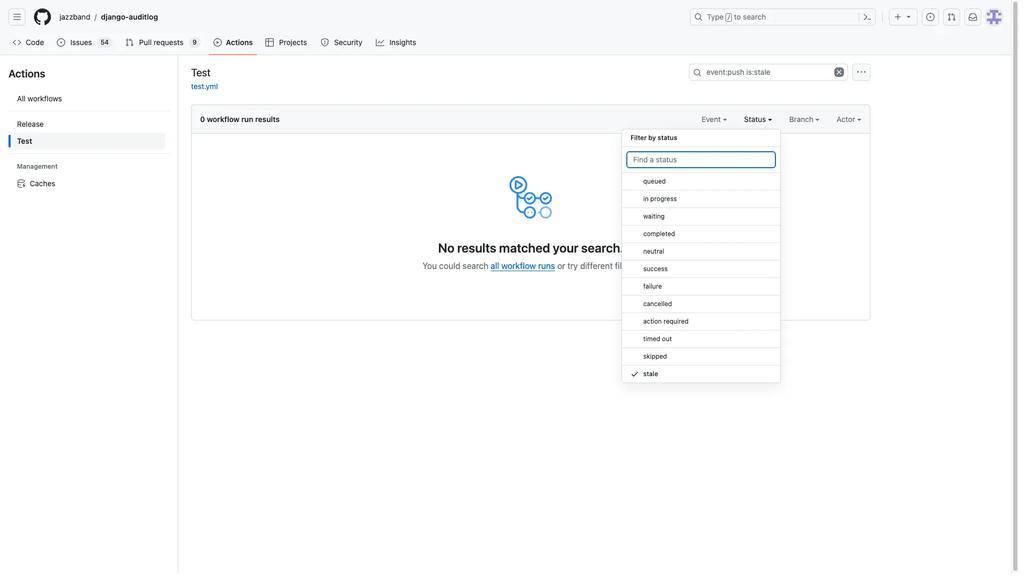 Task type: describe. For each thing, give the bounding box(es) containing it.
test link
[[13, 133, 165, 150]]

actor
[[837, 115, 858, 124]]

could
[[439, 261, 461, 271]]

all workflow runs link
[[491, 261, 555, 271]]

notifications image
[[969, 13, 978, 21]]

caches link
[[13, 175, 165, 192]]

play image
[[213, 38, 222, 47]]

event
[[702, 115, 723, 124]]

security link
[[316, 35, 368, 50]]

queued
[[644, 177, 666, 185]]

you could search all workflow runs or try different filters.
[[423, 261, 639, 271]]

triangle down image
[[905, 12, 913, 21]]

in progress
[[644, 195, 677, 203]]

event button
[[702, 114, 727, 125]]

runs
[[538, 261, 555, 271]]

by
[[649, 134, 656, 142]]

0 horizontal spatial results
[[255, 115, 280, 124]]

requests
[[154, 38, 184, 47]]

completed link
[[622, 226, 781, 243]]

homepage image
[[34, 8, 51, 25]]

all
[[17, 94, 26, 103]]

all workflows
[[17, 94, 62, 103]]

success
[[644, 265, 668, 273]]

django-auditlog link
[[97, 8, 162, 25]]

code
[[26, 38, 44, 47]]

no
[[438, 241, 455, 255]]

or
[[558, 261, 565, 271]]

actions link
[[209, 35, 257, 50]]

1 vertical spatial workflow
[[502, 261, 536, 271]]

test inside filter workflows element
[[17, 136, 32, 145]]

caches
[[30, 179, 55, 188]]

insights
[[390, 38, 416, 47]]

all workflows link
[[13, 90, 165, 107]]

command palette image
[[863, 13, 872, 21]]

search image
[[693, 68, 702, 77]]

timed out
[[644, 335, 672, 343]]

cancelled link
[[622, 296, 781, 313]]

actor button
[[837, 114, 862, 125]]

issue opened image
[[57, 38, 66, 47]]

waiting
[[644, 212, 665, 220]]

filter workflows element
[[13, 116, 165, 150]]

status
[[658, 134, 678, 142]]

workflows
[[28, 94, 62, 103]]

0 horizontal spatial search
[[463, 261, 489, 271]]

git pull request image
[[125, 38, 134, 47]]

9
[[193, 38, 197, 46]]

search.
[[581, 241, 624, 255]]

timed out link
[[622, 331, 781, 348]]

try
[[568, 261, 578, 271]]

release
[[17, 119, 44, 129]]

management
[[17, 162, 58, 170]]

success link
[[622, 261, 781, 278]]

test.yml link
[[191, 82, 218, 91]]

queued link
[[622, 173, 781, 191]]

0 workflow run results
[[200, 115, 280, 124]]

all
[[491, 261, 499, 271]]

status button
[[744, 114, 773, 125]]

in progress link
[[622, 191, 781, 208]]

matched
[[499, 241, 550, 255]]

type / to search
[[707, 12, 766, 21]]

waiting link
[[622, 208, 781, 226]]

different
[[580, 261, 613, 271]]

skipped link
[[622, 348, 781, 366]]



Task type: vqa. For each thing, say whether or not it's contained in the screenshot.
6th directory icon
no



Task type: locate. For each thing, give the bounding box(es) containing it.
projects link
[[261, 35, 312, 50]]

0 horizontal spatial actions
[[8, 67, 45, 80]]

search right to
[[743, 12, 766, 21]]

1 vertical spatial results
[[457, 241, 497, 255]]

0
[[200, 115, 205, 124]]

1 horizontal spatial results
[[457, 241, 497, 255]]

you
[[423, 261, 437, 271]]

0 vertical spatial actions
[[226, 38, 253, 47]]

menu containing filter by status
[[622, 125, 781, 392]]

actions up all
[[8, 67, 45, 80]]

django-
[[101, 12, 129, 21]]

list containing all workflows
[[8, 86, 169, 196]]

filter
[[631, 134, 647, 142]]

neutral
[[644, 247, 665, 255]]

shield image
[[321, 38, 329, 47]]

git pull request image
[[948, 13, 956, 21]]

test
[[191, 66, 211, 78], [17, 136, 32, 145]]

1 vertical spatial list
[[8, 86, 169, 196]]

0 horizontal spatial workflow
[[207, 115, 240, 124]]

out
[[662, 335, 672, 343]]

insights link
[[372, 35, 422, 50]]

skipped
[[644, 353, 667, 361]]

results
[[255, 115, 280, 124], [457, 241, 497, 255]]

None search field
[[689, 64, 849, 81]]

test down the release
[[17, 136, 32, 145]]

check image
[[631, 370, 639, 379]]

your
[[553, 241, 579, 255]]

failure link
[[622, 278, 781, 296]]

pull requests
[[139, 38, 184, 47]]

projects
[[279, 38, 307, 47]]

1 vertical spatial search
[[463, 261, 489, 271]]

no results matched your search.
[[438, 241, 624, 255]]

clear filters image
[[835, 67, 844, 77]]

filters.
[[615, 261, 639, 271]]

stale
[[644, 370, 658, 378]]

to
[[734, 12, 741, 21]]

1 vertical spatial actions
[[8, 67, 45, 80]]

type
[[707, 12, 724, 21]]

neutral link
[[622, 243, 781, 261]]

results up all
[[457, 241, 497, 255]]

1 horizontal spatial /
[[727, 14, 731, 21]]

run
[[241, 115, 253, 124]]

branch
[[790, 115, 816, 124]]

Find a status text field
[[627, 151, 776, 168]]

1 horizontal spatial workflow
[[502, 261, 536, 271]]

test up "test.yml" link
[[191, 66, 211, 78]]

status
[[744, 115, 768, 124]]

failure
[[644, 282, 662, 290]]

list containing jazzband
[[55, 8, 684, 25]]

action required link
[[622, 313, 781, 331]]

54
[[101, 38, 109, 46]]

results right run
[[255, 115, 280, 124]]

/
[[95, 12, 97, 21], [727, 14, 731, 21]]

required
[[664, 318, 689, 326]]

test.yml
[[191, 82, 218, 91]]

issue opened image
[[927, 13, 935, 21]]

action
[[644, 318, 662, 326]]

0 horizontal spatial /
[[95, 12, 97, 21]]

timed
[[644, 335, 661, 343]]

1 vertical spatial test
[[17, 136, 32, 145]]

/ left 'django-'
[[95, 12, 97, 21]]

cancelled
[[644, 300, 672, 308]]

/ inside type / to search
[[727, 14, 731, 21]]

1 horizontal spatial actions
[[226, 38, 253, 47]]

pull
[[139, 38, 152, 47]]

actions
[[226, 38, 253, 47], [8, 67, 45, 80]]

issues
[[70, 38, 92, 47]]

/ inside jazzband / django-auditlog
[[95, 12, 97, 21]]

/ for type
[[727, 14, 731, 21]]

code image
[[13, 38, 21, 47]]

/ for jazzband
[[95, 12, 97, 21]]

search left all
[[463, 261, 489, 271]]

github actions image
[[510, 176, 552, 219]]

in
[[644, 195, 649, 203]]

search
[[743, 12, 766, 21], [463, 261, 489, 271]]

action required
[[644, 318, 689, 326]]

security
[[334, 38, 363, 47]]

workflow right '0'
[[207, 115, 240, 124]]

jazzband
[[59, 12, 90, 21]]

actions right play icon
[[226, 38, 253, 47]]

0 vertical spatial test
[[191, 66, 211, 78]]

jazzband / django-auditlog
[[59, 12, 158, 21]]

0 vertical spatial search
[[743, 12, 766, 21]]

graph image
[[376, 38, 385, 47]]

list
[[55, 8, 684, 25], [8, 86, 169, 196]]

1 horizontal spatial test
[[191, 66, 211, 78]]

table image
[[266, 38, 274, 47]]

filter by status
[[631, 134, 678, 142]]

plus image
[[894, 13, 903, 21]]

0 horizontal spatial test
[[17, 136, 32, 145]]

0 vertical spatial list
[[55, 8, 684, 25]]

0 vertical spatial results
[[255, 115, 280, 124]]

workflow
[[207, 115, 240, 124], [502, 261, 536, 271]]

show workflow options image
[[858, 68, 866, 76]]

auditlog
[[129, 12, 158, 21]]

/ left to
[[727, 14, 731, 21]]

progress
[[651, 195, 677, 203]]

code link
[[8, 35, 49, 50]]

1 horizontal spatial search
[[743, 12, 766, 21]]

jazzband link
[[55, 8, 95, 25]]

stale link
[[622, 366, 781, 383]]

0 vertical spatial workflow
[[207, 115, 240, 124]]

menu
[[622, 125, 781, 392]]

release link
[[13, 116, 165, 133]]

completed
[[644, 230, 675, 238]]

workflow down matched
[[502, 261, 536, 271]]



